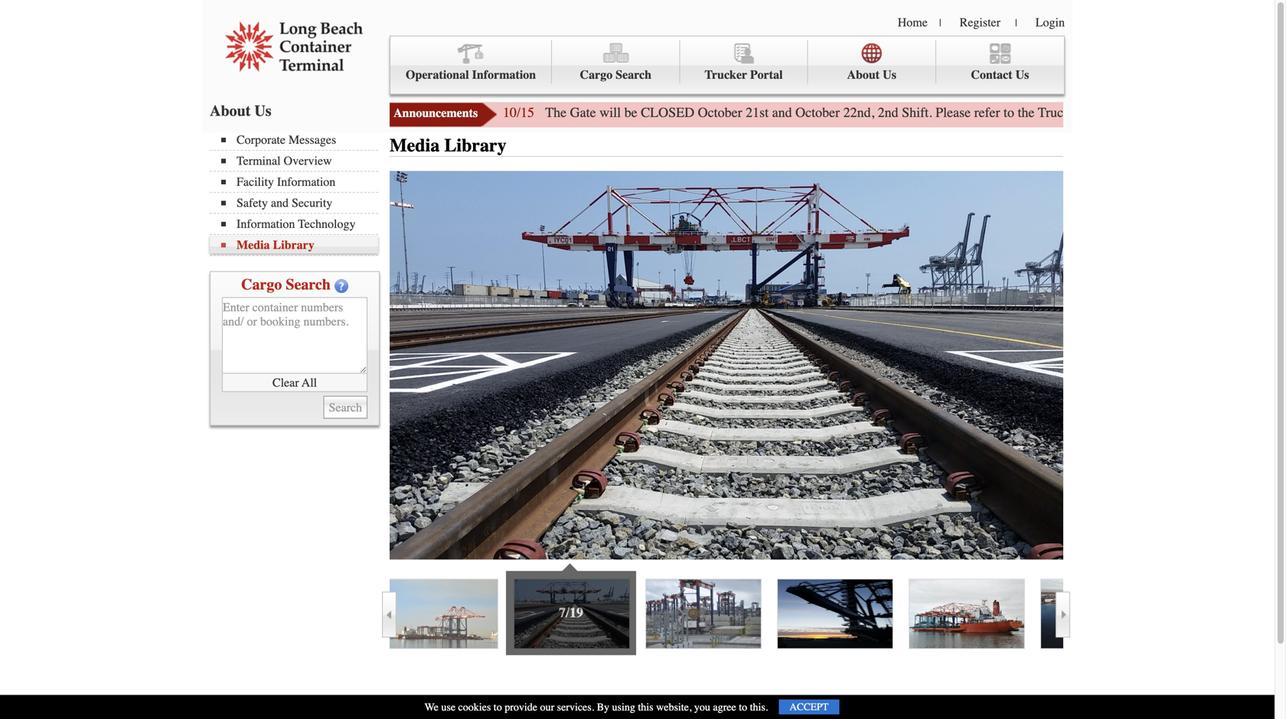 Task type: locate. For each thing, give the bounding box(es) containing it.
1 vertical spatial information
[[277, 175, 336, 189]]

0 horizontal spatial search
[[286, 276, 331, 294]]

library
[[444, 135, 507, 156], [273, 238, 315, 252]]

terminal
[[237, 154, 281, 168]]

1 horizontal spatial october
[[796, 105, 840, 121]]

0 horizontal spatial gate
[[570, 105, 596, 121]]

| left login
[[1015, 17, 1018, 29]]

0 horizontal spatial library
[[273, 238, 315, 252]]

login
[[1036, 15, 1065, 29]]

us
[[883, 68, 897, 82], [1016, 68, 1030, 82], [255, 102, 272, 120]]

gate right truck
[[1074, 105, 1100, 121]]

21st
[[746, 105, 769, 121]]

media library link
[[221, 238, 378, 252]]

use
[[441, 702, 456, 714]]

operational
[[406, 68, 469, 82]]

1 horizontal spatial cargo
[[580, 68, 613, 82]]

to left this.
[[739, 702, 747, 714]]

contact us
[[971, 68, 1030, 82]]

1 vertical spatial cargo search
[[241, 276, 331, 294]]

register link
[[960, 15, 1001, 29]]

media down safety
[[237, 238, 270, 252]]

all
[[302, 376, 317, 390]]

gate right the the
[[570, 105, 596, 121]]

october
[[698, 105, 743, 121], [796, 105, 840, 121]]

search up be in the top of the page
[[616, 68, 652, 82]]

1 horizontal spatial |
[[1015, 17, 1018, 29]]

0 vertical spatial cargo search
[[580, 68, 652, 82]]

october left 22nd,
[[796, 105, 840, 121]]

search down the media library link
[[286, 276, 331, 294]]

1 horizontal spatial media
[[390, 135, 440, 156]]

0 horizontal spatial cargo search
[[241, 276, 331, 294]]

this.
[[750, 702, 768, 714]]

and right 21st
[[772, 105, 792, 121]]

1 horizontal spatial and
[[772, 105, 792, 121]]

gate
[[570, 105, 596, 121], [1074, 105, 1100, 121]]

1 horizontal spatial gate
[[1074, 105, 1100, 121]]

2 gate from the left
[[1074, 105, 1100, 121]]

trucker portal link
[[680, 40, 808, 83]]

1 horizontal spatial search
[[616, 68, 652, 82]]

1 vertical spatial cargo
[[241, 276, 282, 294]]

facility information link
[[221, 175, 378, 189]]

1 october from the left
[[698, 105, 743, 121]]

cargo search
[[580, 68, 652, 82], [241, 276, 331, 294]]

| right home at the top of page
[[940, 17, 942, 29]]

this
[[638, 702, 654, 714]]

to
[[1004, 105, 1015, 121], [494, 702, 502, 714], [739, 702, 747, 714]]

further
[[1216, 105, 1254, 121]]

2nd
[[878, 105, 899, 121]]

1 horizontal spatial us
[[883, 68, 897, 82]]

2 horizontal spatial us
[[1016, 68, 1030, 82]]

us for contact us link
[[1016, 68, 1030, 82]]

gate
[[1257, 105, 1280, 121]]

library down information technology link
[[273, 238, 315, 252]]

overview
[[284, 154, 332, 168]]

cargo
[[580, 68, 613, 82], [241, 276, 282, 294]]

be
[[625, 105, 638, 121]]

and
[[772, 105, 792, 121], [271, 196, 289, 210]]

messages
[[289, 133, 336, 147]]

cargo search down the media library link
[[241, 276, 331, 294]]

0 horizontal spatial menu bar
[[210, 131, 386, 256]]

about
[[847, 68, 880, 82], [210, 102, 251, 120]]

0 horizontal spatial about
[[210, 102, 251, 120]]

0 horizontal spatial october
[[698, 105, 743, 121]]

we use cookies to provide our services. by using this website, you agree to this.
[[425, 702, 768, 714]]

about us
[[847, 68, 897, 82], [210, 102, 272, 120]]

facility
[[237, 175, 274, 189]]

to left provide
[[494, 702, 502, 714]]

to left the
[[1004, 105, 1015, 121]]

None submit
[[324, 396, 368, 419]]

us up 2nd
[[883, 68, 897, 82]]

library down announcements
[[444, 135, 507, 156]]

our
[[540, 702, 555, 714]]

0 horizontal spatial |
[[940, 17, 942, 29]]

menu bar
[[390, 36, 1065, 95], [210, 131, 386, 256]]

about up 22nd,
[[847, 68, 880, 82]]

closed
[[641, 105, 695, 121]]

home
[[898, 15, 928, 29]]

0 vertical spatial menu bar
[[390, 36, 1065, 95]]

home link
[[898, 15, 928, 29]]

using
[[612, 702, 636, 714]]

you
[[694, 702, 711, 714]]

web
[[1141, 105, 1164, 121]]

for
[[1197, 105, 1213, 121]]

2 october from the left
[[796, 105, 840, 121]]

will
[[600, 105, 621, 121]]

shift.
[[902, 105, 932, 121]]

cargo search link
[[552, 40, 680, 83]]

1 vertical spatial menu bar
[[210, 131, 386, 256]]

1 vertical spatial library
[[273, 238, 315, 252]]

0 horizontal spatial about us
[[210, 102, 272, 120]]

information
[[472, 68, 536, 82], [277, 175, 336, 189], [237, 217, 295, 231]]

0 vertical spatial search
[[616, 68, 652, 82]]

0 vertical spatial information
[[472, 68, 536, 82]]

1 vertical spatial about us
[[210, 102, 272, 120]]

accept button
[[779, 700, 840, 715]]

about us up 22nd,
[[847, 68, 897, 82]]

search
[[616, 68, 652, 82], [286, 276, 331, 294]]

media down announcements
[[390, 135, 440, 156]]

october left 21st
[[698, 105, 743, 121]]

us up corporate
[[255, 102, 272, 120]]

us right contact
[[1016, 68, 1030, 82]]

1 horizontal spatial menu bar
[[390, 36, 1065, 95]]

media library
[[390, 135, 507, 156]]

the
[[1018, 105, 1035, 121]]

login link
[[1036, 15, 1065, 29]]

0 vertical spatial about
[[847, 68, 880, 82]]

1 horizontal spatial about
[[847, 68, 880, 82]]

about up corporate
[[210, 102, 251, 120]]

0 horizontal spatial cargo
[[241, 276, 282, 294]]

1 horizontal spatial about us
[[847, 68, 897, 82]]

cargo down the media library link
[[241, 276, 282, 294]]

portal
[[750, 68, 783, 82]]

clear all
[[273, 376, 317, 390]]

refer
[[975, 105, 1001, 121]]

1 vertical spatial media
[[237, 238, 270, 252]]

services.
[[557, 702, 594, 714]]

0 horizontal spatial media
[[237, 238, 270, 252]]

information down overview
[[277, 175, 336, 189]]

1 horizontal spatial cargo search
[[580, 68, 652, 82]]

1 vertical spatial and
[[271, 196, 289, 210]]

about us up corporate
[[210, 102, 272, 120]]

|
[[940, 17, 942, 29], [1015, 17, 1018, 29]]

library inside corporate messages terminal overview facility information safety and security information technology media library
[[273, 238, 315, 252]]

cargo search up "will"
[[580, 68, 652, 82]]

information down safety
[[237, 217, 295, 231]]

media
[[390, 135, 440, 156], [237, 238, 270, 252]]

information up 10/15
[[472, 68, 536, 82]]

contact
[[971, 68, 1013, 82]]

clear
[[273, 376, 299, 390]]

0 horizontal spatial and
[[271, 196, 289, 210]]

and right safety
[[271, 196, 289, 210]]

2 vertical spatial information
[[237, 217, 295, 231]]

terminal overview link
[[221, 154, 378, 168]]

1 horizontal spatial library
[[444, 135, 507, 156]]

operational information link
[[391, 40, 552, 83]]

cargo up "will"
[[580, 68, 613, 82]]



Task type: describe. For each thing, give the bounding box(es) containing it.
0 horizontal spatial us
[[255, 102, 272, 120]]

trucker portal
[[705, 68, 783, 82]]

2 horizontal spatial to
[[1004, 105, 1015, 121]]

hours
[[1104, 105, 1137, 121]]

register
[[960, 15, 1001, 29]]

technology
[[298, 217, 356, 231]]

about inside about us link
[[847, 68, 880, 82]]

d
[[1283, 105, 1287, 121]]

safety and security link
[[221, 196, 378, 210]]

information inside "link"
[[472, 68, 536, 82]]

Enter container numbers and/ or booking numbers.  text field
[[222, 298, 368, 374]]

0 vertical spatial media
[[390, 135, 440, 156]]

7/19
[[559, 606, 584, 621]]

truck
[[1038, 105, 1071, 121]]

by
[[597, 702, 610, 714]]

cookies
[[458, 702, 491, 714]]

corporate
[[237, 133, 286, 147]]

accept
[[790, 702, 829, 714]]

1 horizontal spatial to
[[739, 702, 747, 714]]

the
[[546, 105, 567, 121]]

corporate messages link
[[221, 133, 378, 147]]

2 | from the left
[[1015, 17, 1018, 29]]

please
[[936, 105, 971, 121]]

provide
[[505, 702, 538, 714]]

contact us link
[[936, 40, 1064, 83]]

safety
[[237, 196, 268, 210]]

0 vertical spatial library
[[444, 135, 507, 156]]

1 gate from the left
[[570, 105, 596, 121]]

about us link
[[808, 40, 936, 83]]

we
[[425, 702, 439, 714]]

0 vertical spatial and
[[772, 105, 792, 121]]

operational information
[[406, 68, 536, 82]]

media inside corporate messages terminal overview facility information safety and security information technology media library
[[237, 238, 270, 252]]

agree
[[713, 702, 736, 714]]

trucker
[[705, 68, 747, 82]]

menu bar containing corporate messages
[[210, 131, 386, 256]]

menu bar containing operational information
[[390, 36, 1065, 95]]

clear all button
[[222, 374, 368, 392]]

0 vertical spatial about us
[[847, 68, 897, 82]]

1 vertical spatial search
[[286, 276, 331, 294]]

10/15
[[503, 105, 535, 121]]

1 | from the left
[[940, 17, 942, 29]]

information technology link
[[221, 217, 378, 231]]

0 horizontal spatial to
[[494, 702, 502, 714]]

announcements
[[394, 106, 478, 120]]

0 vertical spatial cargo
[[580, 68, 613, 82]]

and inside corporate messages terminal overview facility information safety and security information technology media library
[[271, 196, 289, 210]]

page
[[1167, 105, 1193, 121]]

10/15 the gate will be closed october 21st and october 22nd, 2nd shift. please refer to the truck gate hours web page for further gate d
[[503, 105, 1287, 121]]

website,
[[656, 702, 692, 714]]

22nd,
[[844, 105, 875, 121]]

corporate messages terminal overview facility information safety and security information technology media library
[[237, 133, 356, 252]]

security
[[292, 196, 333, 210]]

1 vertical spatial about
[[210, 102, 251, 120]]

us for about us link
[[883, 68, 897, 82]]



Task type: vqa. For each thing, say whether or not it's contained in the screenshot.
2nd 'October'
yes



